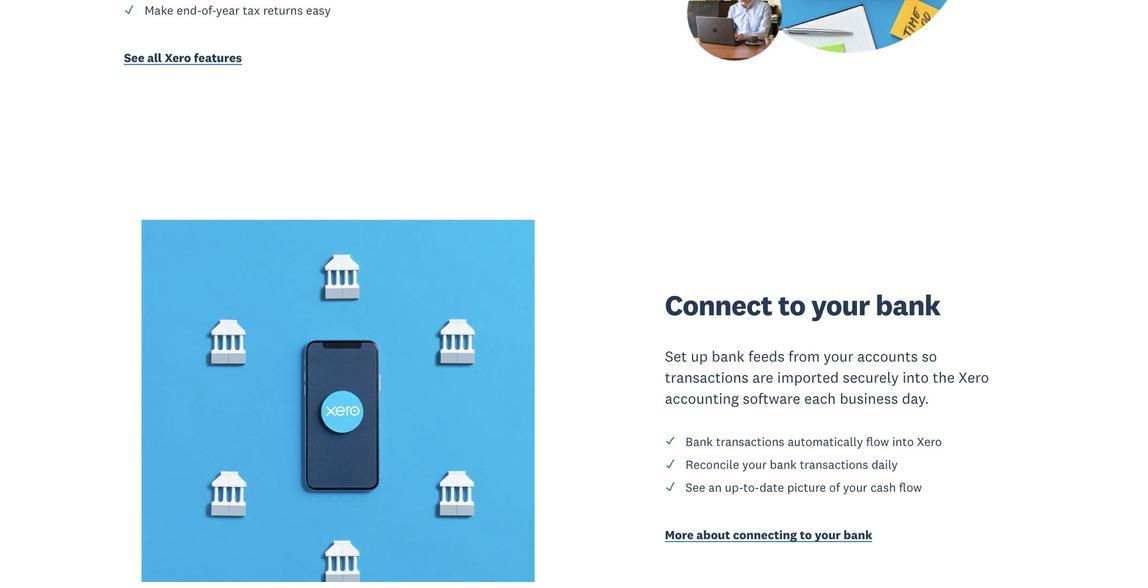 Task type: vqa. For each thing, say whether or not it's contained in the screenshot.
invoicing
no



Task type: locate. For each thing, give the bounding box(es) containing it.
your
[[811, 287, 870, 323], [824, 347, 854, 366], [742, 458, 767, 473], [843, 480, 868, 496], [815, 528, 841, 544]]

included image for bank transactions automatically flow into xero
[[665, 436, 676, 447]]

included image left an
[[665, 482, 676, 493]]

make end-of-year tax returns easy
[[145, 3, 331, 18]]

xero down day.
[[917, 435, 942, 451]]

into
[[903, 369, 929, 387], [892, 435, 914, 451]]

see left all
[[124, 50, 145, 66]]

bank right up
[[712, 347, 745, 366]]

0 vertical spatial see
[[124, 50, 145, 66]]

accounts
[[857, 347, 918, 366]]

into up "daily"
[[892, 435, 914, 451]]

an
[[709, 480, 722, 496]]

bank transactions automatically flow into xero
[[686, 435, 942, 451]]

see for see all xero features
[[124, 50, 145, 66]]

0 vertical spatial into
[[903, 369, 929, 387]]

accounting
[[665, 390, 739, 408]]

2 horizontal spatial xero
[[959, 369, 989, 387]]

flow up "daily"
[[866, 435, 889, 451]]

features
[[194, 50, 242, 66]]

xero
[[165, 50, 191, 66], [959, 369, 989, 387], [917, 435, 942, 451]]

3 included image from the top
[[665, 482, 676, 493]]

2 included image from the top
[[665, 459, 676, 470]]

0 horizontal spatial xero
[[165, 50, 191, 66]]

see an up-to-date picture of your cash flow
[[686, 480, 922, 496]]

1 vertical spatial see
[[686, 480, 705, 496]]

business
[[840, 390, 898, 408]]

feeds
[[748, 347, 785, 366]]

1 vertical spatial into
[[892, 435, 914, 451]]

date
[[759, 480, 784, 496]]

up-
[[725, 480, 743, 496]]

xero right all
[[165, 50, 191, 66]]

to right connecting
[[800, 528, 812, 544]]

flow
[[866, 435, 889, 451], [899, 480, 922, 496]]

0 horizontal spatial flow
[[866, 435, 889, 451]]

flow right cash
[[899, 480, 922, 496]]

more
[[665, 528, 694, 544]]

returns
[[263, 3, 303, 18]]

bank up date
[[770, 458, 797, 473]]

a small business owner does their bookkeeping online on a laptop. image
[[665, 0, 1003, 87]]

tax
[[243, 3, 260, 18]]

0 horizontal spatial see
[[124, 50, 145, 66]]

1 horizontal spatial see
[[686, 480, 705, 496]]

1 horizontal spatial xero
[[917, 435, 942, 451]]

bank
[[876, 287, 941, 323], [712, 347, 745, 366], [770, 458, 797, 473], [844, 528, 873, 544]]

xero right the
[[959, 369, 989, 387]]

to
[[778, 287, 805, 323], [800, 528, 812, 544]]

1 included image from the top
[[665, 436, 676, 447]]

securely
[[843, 369, 899, 387]]

0 vertical spatial flow
[[866, 435, 889, 451]]

transactions up the reconcile
[[716, 435, 785, 451]]

transactions up accounting
[[665, 369, 749, 387]]

included image
[[665, 436, 676, 447], [665, 459, 676, 470], [665, 482, 676, 493]]

into up day.
[[903, 369, 929, 387]]

1 vertical spatial flow
[[899, 480, 922, 496]]

connect to your bank
[[665, 287, 941, 323]]

transactions
[[665, 369, 749, 387], [716, 435, 785, 451], [800, 458, 868, 473]]

included image left the reconcile
[[665, 459, 676, 470]]

see left an
[[686, 480, 705, 496]]

xero inside the set up bank feeds from your accounts so transactions are imported securely into the xero accounting software each business day.
[[959, 369, 989, 387]]

0 vertical spatial transactions
[[665, 369, 749, 387]]

reconcile
[[686, 458, 739, 473]]

see all xero features link
[[124, 50, 552, 69]]

included image left bank
[[665, 436, 676, 447]]

transactions inside the set up bank feeds from your accounts so transactions are imported securely into the xero accounting software each business day.
[[665, 369, 749, 387]]

1 vertical spatial included image
[[665, 459, 676, 470]]

2 vertical spatial included image
[[665, 482, 676, 493]]

bank down cash
[[844, 528, 873, 544]]

imported
[[777, 369, 839, 387]]

end-
[[177, 3, 201, 18]]

included image for reconcile your bank transactions daily
[[665, 459, 676, 470]]

see
[[124, 50, 145, 66], [686, 480, 705, 496]]

1 vertical spatial to
[[800, 528, 812, 544]]

0 vertical spatial included image
[[665, 436, 676, 447]]

to up from
[[778, 287, 805, 323]]

software
[[743, 390, 801, 408]]

the
[[933, 369, 955, 387]]

1 vertical spatial xero
[[959, 369, 989, 387]]

year
[[216, 3, 240, 18]]

set
[[665, 347, 687, 366]]

transactions up of
[[800, 458, 868, 473]]



Task type: describe. For each thing, give the bounding box(es) containing it.
of-
[[201, 3, 216, 18]]

each
[[804, 390, 836, 408]]

connecting
[[733, 528, 797, 544]]

to-
[[743, 480, 760, 496]]

more about connecting to your bank
[[665, 528, 873, 544]]

your inside the set up bank feeds from your accounts so transactions are imported securely into the xero accounting software each business day.
[[824, 347, 854, 366]]

1 vertical spatial transactions
[[716, 435, 785, 451]]

included image for see an up-to-date picture of your cash flow
[[665, 482, 676, 493]]

from
[[789, 347, 820, 366]]

set up bank feeds from your accounts so transactions are imported securely into the xero accounting software each business day.
[[665, 347, 989, 408]]

2 vertical spatial transactions
[[800, 458, 868, 473]]

2 vertical spatial xero
[[917, 435, 942, 451]]

bank inside more about connecting to your bank link
[[844, 528, 873, 544]]

picture
[[787, 480, 826, 496]]

reconcile your bank transactions daily
[[686, 458, 898, 473]]

about
[[696, 528, 730, 544]]

make
[[145, 3, 173, 18]]

are
[[752, 369, 774, 387]]

automatically
[[788, 435, 863, 451]]

connect
[[665, 287, 772, 323]]

so
[[922, 347, 937, 366]]

0 vertical spatial to
[[778, 287, 805, 323]]

see all xero features
[[124, 50, 242, 66]]

bank up accounts
[[876, 287, 941, 323]]

see for see an up-to-date picture of your cash flow
[[686, 480, 705, 496]]

easy
[[306, 3, 331, 18]]

of
[[829, 480, 840, 496]]

up
[[691, 347, 708, 366]]

1 horizontal spatial flow
[[899, 480, 922, 496]]

bank inside the set up bank feeds from your accounts so transactions are imported securely into the xero accounting software each business day.
[[712, 347, 745, 366]]

day.
[[902, 390, 929, 408]]

included image
[[124, 4, 135, 15]]

bank
[[686, 435, 713, 451]]

daily
[[872, 458, 898, 473]]

into inside the set up bank feeds from your accounts so transactions are imported securely into the xero accounting software each business day.
[[903, 369, 929, 387]]

cash
[[871, 480, 896, 496]]

more about connecting to your bank link
[[665, 528, 1003, 547]]

0 vertical spatial xero
[[165, 50, 191, 66]]

a mobile phone with six banking icons surrounding it. image
[[124, 202, 552, 583]]

all
[[147, 50, 162, 66]]



